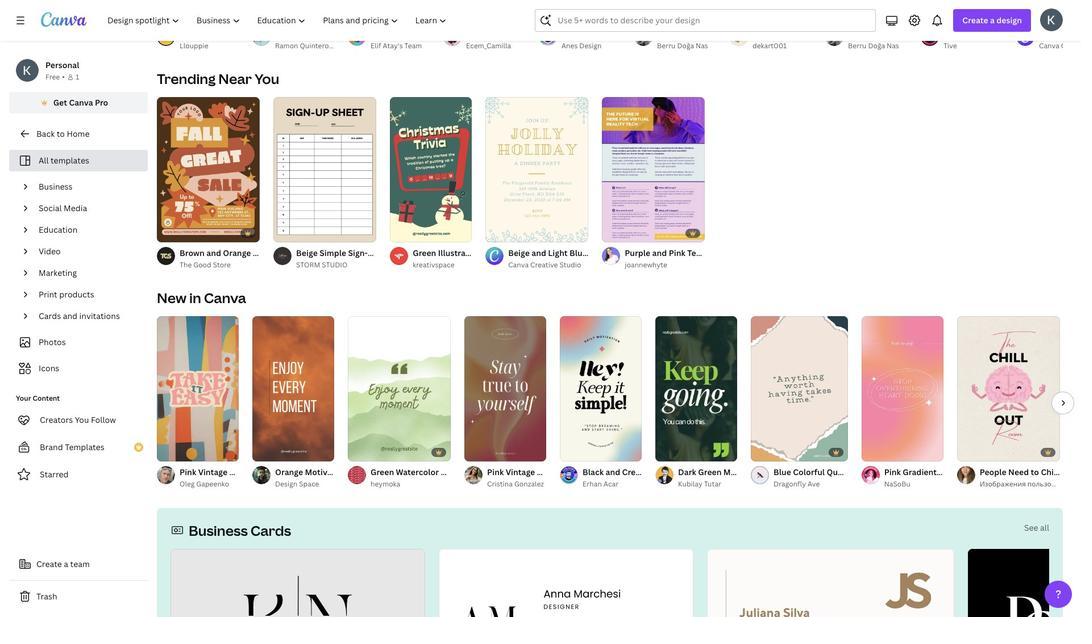 Task type: describe. For each thing, give the bounding box(es) containing it.
ecem_camilla
[[466, 41, 511, 51]]

blue and white y2k inspired simple modern sky and clouds phone wallpaper image
[[157, 0, 239, 23]]

kreativspace
[[413, 260, 454, 270]]

photos link
[[16, 332, 141, 354]]

simple inside green watercolor simple quote poster heymoka
[[441, 467, 467, 478]]

изображения пользователя m
[[980, 480, 1081, 489]]

personal
[[45, 60, 79, 70]]

get canva pro button
[[9, 92, 148, 114]]

marketing
[[39, 268, 77, 279]]

print
[[39, 289, 57, 300]]

berru for colorful groovy aura motivational phone wallpaper image
[[848, 41, 867, 51]]

team
[[404, 41, 422, 51]]

brown and orange fall sale flyer the good store
[[180, 248, 306, 270]]

templates
[[51, 155, 89, 166]]

creators
[[40, 415, 73, 426]]

elif
[[371, 41, 381, 51]]

starred link
[[9, 464, 148, 487]]

designs
[[357, 41, 383, 51]]

near
[[218, 69, 252, 88]]

see all link
[[1024, 523, 1049, 534]]

flyer inside 'purple and pink technology flyer joannewhyte'
[[734, 248, 753, 259]]

see all
[[1024, 523, 1049, 534]]

quintero
[[300, 41, 329, 51]]

team
[[70, 559, 90, 570]]

all
[[39, 155, 49, 166]]

llouppie link
[[180, 40, 239, 52]]

canva creative studio link
[[508, 260, 588, 271]]

dark green modern motivational instagram story image
[[655, 317, 737, 462]]

heymoka
[[371, 480, 400, 489]]

creators you follow
[[40, 415, 116, 426]]

1 vertical spatial cards
[[251, 522, 291, 541]]

fall
[[253, 248, 267, 259]]

1
[[76, 72, 79, 82]]

create a team
[[36, 559, 90, 570]]

pink
[[669, 248, 685, 259]]

all templates
[[39, 155, 89, 166]]

brown and orange fall sale flyer image
[[157, 97, 260, 243]]

new in canva
[[157, 289, 246, 308]]

berru doğa nas link for blue and black psychedelic mushrooms phone wallpaper image
[[657, 40, 716, 52]]

quote inside "blue colorful quote pinterest pin dragonfly ave"
[[827, 467, 851, 478]]

anes design
[[562, 41, 602, 51]]

orange motivational quote instagram story image
[[252, 317, 334, 462]]

green watercolor simple quote poster image
[[348, 317, 451, 462]]

llouppie
[[180, 41, 208, 51]]

video link
[[34, 241, 141, 263]]

acar
[[604, 480, 619, 489]]

berru for blue and black psychedelic mushrooms phone wallpaper image
[[657, 41, 676, 51]]

beige and gold simple personal business card image
[[707, 550, 954, 618]]

storm studio link
[[296, 260, 376, 271]]

get canva pro
[[53, 97, 108, 108]]

изображения
[[980, 480, 1026, 489]]

design space
[[275, 480, 319, 489]]

erhan
[[583, 480, 602, 489]]

gold turquoise pink tactile psychedelic peaceful awareness quotes square psychedelic instagram story image
[[1016, 0, 1081, 23]]

products
[[59, 289, 94, 300]]

cards and invitations
[[39, 311, 120, 322]]

trending
[[157, 69, 216, 88]]

pink gradient affirmation phone wallpaper image
[[862, 317, 943, 462]]

green illustrated christmas trivia instagram story image
[[390, 97, 472, 243]]

create a design button
[[953, 9, 1031, 32]]

sale
[[268, 248, 285, 259]]

canva inside 'link'
[[1039, 41, 1059, 51]]

joannewhyte
[[625, 260, 667, 270]]

beige and light blue christmas party poster image
[[486, 97, 588, 243]]

pinterest
[[853, 467, 888, 478]]

beige
[[296, 248, 318, 259]]

starred
[[40, 470, 69, 480]]

doğa for colorful groovy aura motivational phone wallpaper image
[[868, 41, 885, 51]]

oleg gapeenko link
[[180, 479, 239, 491]]

watercolor
[[396, 467, 439, 478]]

create a design
[[963, 15, 1022, 26]]

to
[[57, 128, 65, 139]]

create for create a team
[[36, 559, 62, 570]]

canva creative studio
[[508, 260, 581, 270]]

pink orange blue gradient motivational quote retro phone wallpaper image
[[730, 0, 812, 23]]

brand templates
[[40, 442, 104, 453]]

cristina gonzalez
[[487, 480, 544, 489]]

abstract
[[371, 28, 403, 39]]

templates
[[65, 442, 104, 453]]

dragonfly
[[774, 480, 806, 489]]

joannewhyte link
[[625, 260, 705, 271]]

purple
[[625, 248, 650, 259]]

blue colorful quote pinterest pin image
[[751, 317, 848, 462]]

grey black modern elegant name initials monogram business card image
[[171, 550, 425, 618]]

ramon
[[275, 41, 298, 51]]

beige simple sign-up sheet image
[[273, 97, 376, 243]]

studio
[[560, 260, 581, 270]]

good
[[193, 260, 211, 270]]

the
[[180, 260, 192, 270]]

beige simple sign-up sheet storm studio
[[296, 248, 403, 270]]

kendall parks image
[[1040, 9, 1063, 31]]

Search search field
[[558, 10, 853, 31]]

colorful cute quote phone wallpaper image
[[443, 0, 525, 23]]

business cards
[[189, 522, 291, 541]]

video
[[39, 246, 61, 257]]

create for create a design
[[963, 15, 988, 26]]

social media
[[39, 203, 87, 214]]

ecem_camilla link
[[466, 40, 525, 52]]

abstract phone wallpaper elif atay's team
[[371, 28, 470, 51]]

изображения пользователя m link
[[980, 479, 1081, 491]]

purple and pink technology flyer link
[[625, 247, 753, 260]]



Task type: locate. For each thing, give the bounding box(es) containing it.
canva creativ
[[1039, 41, 1081, 51]]

free
[[45, 72, 60, 82]]

1 berru from the left
[[657, 41, 676, 51]]

space
[[299, 480, 319, 489]]

oleg gapeenko
[[180, 480, 229, 489]]

1 berru doğa nas link from the left
[[657, 40, 716, 52]]

wknd
[[334, 41, 355, 51]]

create inside button
[[36, 559, 62, 570]]

design
[[579, 41, 602, 51], [275, 480, 297, 489]]

icons
[[39, 363, 59, 374]]

blue and black psychedelic mushrooms phone wallpaper image
[[634, 0, 716, 23]]

doğa down search search box
[[677, 41, 694, 51]]

kubilay tutar
[[678, 480, 721, 489]]

follow
[[91, 415, 116, 426]]

brown
[[180, 248, 205, 259]]

brand templates link
[[9, 437, 148, 459]]

nasobu link
[[884, 479, 943, 491]]

icons link
[[16, 358, 141, 380]]

design
[[997, 15, 1022, 26]]

canva left creative
[[508, 260, 529, 270]]

poster
[[495, 467, 520, 478]]

1 vertical spatial create
[[36, 559, 62, 570]]

1 horizontal spatial doğa
[[868, 41, 885, 51]]

heymoka link
[[371, 479, 451, 491]]

back to home link
[[9, 123, 148, 146]]

2 berru doğa nas from the left
[[848, 41, 899, 51]]

flyer
[[287, 248, 306, 259], [734, 248, 753, 259]]

a inside button
[[64, 559, 68, 570]]

berru doğa nas down search search box
[[657, 41, 708, 51]]

0 horizontal spatial and
[[63, 311, 77, 322]]

berru down colorful groovy aura motivational phone wallpaper image
[[848, 41, 867, 51]]

purple and pink technology flyer image
[[602, 97, 705, 243]]

doğa down colorful groovy aura motivational phone wallpaper image
[[868, 41, 885, 51]]

1 horizontal spatial create
[[963, 15, 988, 26]]

business for business
[[39, 181, 73, 192]]

2 flyer from the left
[[734, 248, 753, 259]]

business up social
[[39, 181, 73, 192]]

flyer inside brown and orange fall sale flyer the good store
[[287, 248, 306, 259]]

2 doğa from the left
[[868, 41, 885, 51]]

berru doğa nas link down search search box
[[657, 40, 716, 52]]

1 flyer from the left
[[287, 248, 306, 259]]

pink vintage abstract quote phone wallpaper image
[[157, 317, 239, 462]]

creators you follow link
[[9, 409, 148, 432]]

green watercolor simple quote poster link
[[371, 467, 520, 479]]

studio
[[322, 260, 348, 270]]

1 horizontal spatial design
[[579, 41, 602, 51]]

colorful groovy aura motivational phone wallpaper image
[[825, 0, 907, 23]]

simple right watercolor
[[441, 467, 467, 478]]

0 vertical spatial create
[[963, 15, 988, 26]]

beige simple sign-up sheet link
[[296, 247, 403, 260]]

0 horizontal spatial berru doğa nas
[[657, 41, 708, 51]]

and inside brown and orange fall sale flyer the good store
[[206, 248, 221, 259]]

doğa for blue and black psychedelic mushrooms phone wallpaper image
[[677, 41, 694, 51]]

1 vertical spatial simple
[[441, 467, 467, 478]]

None search field
[[535, 9, 876, 32]]

phone
[[405, 28, 430, 39]]

create inside dropdown button
[[963, 15, 988, 26]]

a for team
[[64, 559, 68, 570]]

1 horizontal spatial cards
[[251, 522, 291, 541]]

cards down print
[[39, 311, 61, 322]]

0 horizontal spatial business
[[39, 181, 73, 192]]

create
[[963, 15, 988, 26], [36, 559, 62, 570]]

quote inside green watercolor simple quote poster heymoka
[[469, 467, 493, 478]]

create left team
[[36, 559, 62, 570]]

get
[[53, 97, 67, 108]]

atay's
[[383, 41, 403, 51]]

canva left "pro" at top
[[69, 97, 93, 108]]

blue colorful quote pinterest pin dragonfly ave
[[774, 467, 902, 489]]

0 horizontal spatial a
[[64, 559, 68, 570]]

create up tive link at the top right
[[963, 15, 988, 26]]

berru
[[657, 41, 676, 51], [848, 41, 867, 51]]

0 horizontal spatial nas
[[696, 41, 708, 51]]

gonzalez
[[514, 480, 544, 489]]

business
[[39, 181, 73, 192], [189, 522, 248, 541]]

0 vertical spatial simple
[[320, 248, 346, 259]]

0 horizontal spatial berru
[[657, 41, 676, 51]]

canva right in at the top of the page
[[204, 289, 246, 308]]

simple
[[320, 248, 346, 259], [441, 467, 467, 478]]

0 horizontal spatial berru doğa nas link
[[657, 40, 716, 52]]

m
[[1076, 480, 1081, 489]]

beige and blue minimalist simple quotes phone wallpaper - ab504 image
[[921, 0, 1003, 23]]

1 berru doğa nas from the left
[[657, 41, 708, 51]]

|
[[331, 41, 333, 51]]

back to home
[[36, 128, 90, 139]]

create a team button
[[9, 554, 148, 576]]

2 horizontal spatial and
[[652, 248, 667, 259]]

a left design
[[990, 15, 995, 26]]

0 horizontal spatial flyer
[[287, 248, 306, 259]]

1 horizontal spatial berru doğa nas link
[[848, 40, 907, 52]]

berru doğa nas down colorful groovy aura motivational phone wallpaper image
[[848, 41, 899, 51]]

1 horizontal spatial a
[[990, 15, 995, 26]]

nas down colorful groovy aura motivational phone wallpaper image
[[887, 41, 899, 51]]

up
[[368, 248, 379, 259]]

and up joannewhyte link
[[652, 248, 667, 259]]

anes
[[562, 41, 578, 51]]

print products
[[39, 289, 94, 300]]

you right near
[[255, 69, 279, 88]]

top level navigation element
[[100, 9, 457, 32]]

creativ
[[1061, 41, 1081, 51]]

and for brown
[[206, 248, 221, 259]]

1 horizontal spatial berru
[[848, 41, 867, 51]]

purple and pink technology flyer joannewhyte
[[625, 248, 753, 270]]

0 vertical spatial a
[[990, 15, 995, 26]]

trending near you
[[157, 69, 279, 88]]

1 horizontal spatial berru doğa nas
[[848, 41, 899, 51]]

berru down blue and black psychedelic mushrooms phone wallpaper image
[[657, 41, 676, 51]]

design right anes
[[579, 41, 602, 51]]

1 doğa from the left
[[677, 41, 694, 51]]

simple inside beige simple sign-up sheet storm studio
[[320, 248, 346, 259]]

2 nas from the left
[[887, 41, 899, 51]]

1 vertical spatial business
[[189, 522, 248, 541]]

a left team
[[64, 559, 68, 570]]

berru doğa nas link for colorful groovy aura motivational phone wallpaper image
[[848, 40, 907, 52]]

1 horizontal spatial simple
[[441, 467, 467, 478]]

pin
[[890, 467, 902, 478]]

and for cards
[[63, 311, 77, 322]]

erhan acar link
[[583, 479, 642, 491]]

erhan acar
[[583, 480, 619, 489]]

1 horizontal spatial business
[[189, 522, 248, 541]]

media
[[64, 203, 87, 214]]

marketing link
[[34, 263, 141, 284]]

1 horizontal spatial quote
[[827, 467, 851, 478]]

berru doğa nas link
[[657, 40, 716, 52], [848, 40, 907, 52]]

berru doğa nas for blue and black psychedelic mushrooms phone wallpaper image
[[657, 41, 708, 51]]

abstract phone wallpaper image
[[348, 0, 430, 23]]

ave
[[808, 480, 820, 489]]

пользователя
[[1028, 480, 1074, 489]]

new
[[157, 289, 186, 308]]

cards down design space
[[251, 522, 291, 541]]

simple up studio
[[320, 248, 346, 259]]

flyer up storm
[[287, 248, 306, 259]]

2 berru from the left
[[848, 41, 867, 51]]

cards and invitations link
[[34, 306, 141, 327]]

0 horizontal spatial quote
[[469, 467, 493, 478]]

cristina
[[487, 480, 513, 489]]

0 horizontal spatial create
[[36, 559, 62, 570]]

blue gradient july calendar trending phone wallpaper image
[[539, 0, 621, 23]]

pink vintage positive quote instagram story image
[[464, 317, 546, 462]]

orange purple teal quote and trendy christian phone wallpaper image
[[252, 0, 334, 23]]

canva inside button
[[69, 97, 93, 108]]

quote right the colorful
[[827, 467, 851, 478]]

green watercolor simple quote poster heymoka
[[371, 467, 520, 489]]

tive
[[944, 41, 957, 51]]

colorful
[[793, 467, 825, 478]]

black and white simple personal business card image
[[968, 550, 1081, 618]]

0 horizontal spatial doğa
[[677, 41, 694, 51]]

social media link
[[34, 198, 141, 219]]

1 horizontal spatial nas
[[887, 41, 899, 51]]

pro
[[95, 97, 108, 108]]

1 vertical spatial a
[[64, 559, 68, 570]]

the good store link
[[180, 260, 260, 271]]

and down print products
[[63, 311, 77, 322]]

1 horizontal spatial and
[[206, 248, 221, 259]]

gapeenko
[[196, 480, 229, 489]]

nas down search search box
[[696, 41, 708, 51]]

green
[[371, 467, 394, 478]]

canva creativ link
[[1039, 40, 1081, 52]]

tutar
[[704, 480, 721, 489]]

1 vertical spatial design
[[275, 480, 297, 489]]

quote
[[469, 467, 493, 478], [827, 467, 851, 478]]

a for design
[[990, 15, 995, 26]]

0 vertical spatial you
[[255, 69, 279, 88]]

flyer right technology
[[734, 248, 753, 259]]

1 horizontal spatial you
[[255, 69, 279, 88]]

canva left creativ
[[1039, 41, 1059, 51]]

and for purple
[[652, 248, 667, 259]]

and inside 'purple and pink technology flyer joannewhyte'
[[652, 248, 667, 259]]

oleg
[[180, 480, 195, 489]]

berru doğa nas link down colorful groovy aura motivational phone wallpaper image
[[848, 40, 907, 52]]

berru doğa nas for colorful groovy aura motivational phone wallpaper image
[[848, 41, 899, 51]]

and up the good store link
[[206, 248, 221, 259]]

elif atay's team link
[[371, 40, 430, 52]]

cream black minimalist modern monogram letter initial business card image
[[439, 550, 694, 618]]

a inside dropdown button
[[990, 15, 995, 26]]

education
[[39, 225, 77, 235]]

your
[[16, 394, 31, 404]]

education link
[[34, 219, 141, 241]]

0 vertical spatial design
[[579, 41, 602, 51]]

2 berru doğa nas link from the left
[[848, 40, 907, 52]]

black and cream simple daily motivation instagram story image
[[560, 317, 642, 462]]

abstract phone wallpaper link
[[371, 28, 470, 40]]

2 quote from the left
[[827, 467, 851, 478]]

1 horizontal spatial flyer
[[734, 248, 753, 259]]

storm
[[296, 260, 320, 270]]

photos
[[39, 337, 66, 348]]

1 vertical spatial you
[[75, 415, 89, 426]]

you left 'follow'
[[75, 415, 89, 426]]

you
[[255, 69, 279, 88], [75, 415, 89, 426]]

business down gapeenko
[[189, 522, 248, 541]]

0 horizontal spatial you
[[75, 415, 89, 426]]

anes design link
[[562, 40, 621, 52]]

design left space
[[275, 480, 297, 489]]

nas for berru doğa nas "link" related to colorful groovy aura motivational phone wallpaper image
[[887, 41, 899, 51]]

1 nas from the left
[[696, 41, 708, 51]]

business for business cards
[[189, 522, 248, 541]]

quote up cristina
[[469, 467, 493, 478]]

0 vertical spatial business
[[39, 181, 73, 192]]

print products link
[[34, 284, 141, 306]]

0 vertical spatial cards
[[39, 311, 61, 322]]

1 quote from the left
[[469, 467, 493, 478]]

people need to chill pink and black poster image
[[957, 317, 1060, 462]]

dekart001 link
[[753, 40, 812, 52]]

0 horizontal spatial design
[[275, 480, 297, 489]]

nas for berru doğa nas "link" for blue and black psychedelic mushrooms phone wallpaper image
[[696, 41, 708, 51]]

0 horizontal spatial simple
[[320, 248, 346, 259]]

0 horizontal spatial cards
[[39, 311, 61, 322]]



Task type: vqa. For each thing, say whether or not it's contained in the screenshot.
Cristina Gonzalez link
yes



